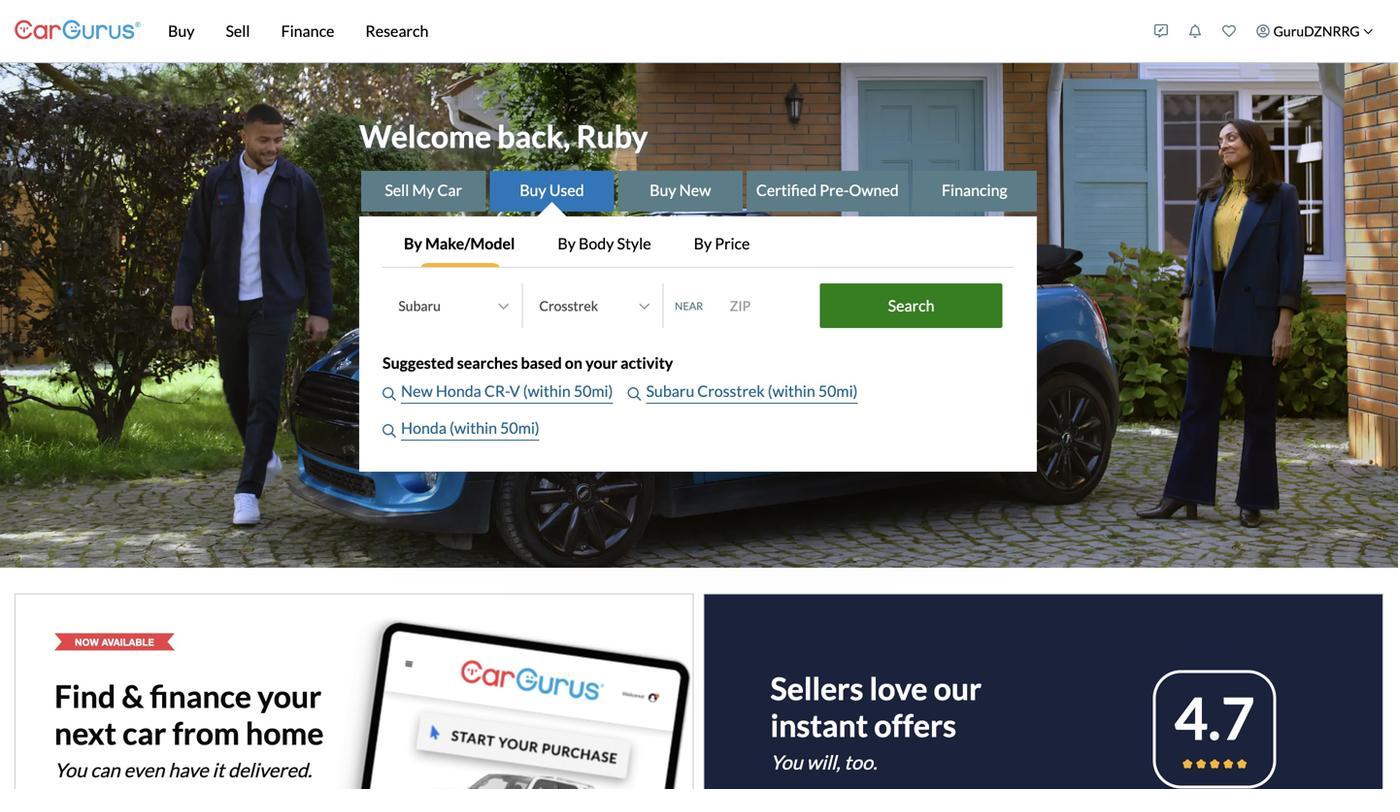 Task type: locate. For each thing, give the bounding box(es) containing it.
0 horizontal spatial you
[[54, 759, 87, 782]]

you left the will,
[[771, 751, 803, 774]]

activity
[[621, 354, 673, 372]]

None submit
[[820, 284, 1003, 328]]

1 vertical spatial new
[[401, 382, 433, 401]]

50mi)
[[574, 382, 613, 401], [818, 382, 858, 401], [500, 419, 540, 438]]

subaru
[[646, 382, 695, 401]]

by price
[[694, 234, 750, 253]]

have
[[168, 759, 208, 782]]

1 horizontal spatial new
[[679, 181, 711, 200]]

2 by from the left
[[558, 234, 576, 253]]

by
[[404, 234, 422, 253], [558, 234, 576, 253], [694, 234, 712, 253]]

2 horizontal spatial (within
[[768, 382, 815, 401]]

buy for buy new
[[650, 181, 676, 200]]

0 horizontal spatial 50mi)
[[500, 419, 540, 438]]

honda right search image
[[401, 419, 447, 438]]

new down suggested
[[401, 382, 433, 401]]

3 by from the left
[[694, 234, 712, 253]]

by make/model
[[404, 234, 515, 253]]

your right the on
[[586, 354, 618, 372]]

1 horizontal spatial sell
[[385, 181, 409, 200]]

search image up search image
[[383, 387, 396, 401]]

1 horizontal spatial search image
[[628, 387, 641, 401]]

sell left my
[[385, 181, 409, 200]]

4.7
[[1174, 683, 1255, 753]]

search image for new
[[383, 387, 396, 401]]

0 horizontal spatial by
[[404, 234, 422, 253]]

gurudznrrg button
[[1247, 4, 1384, 58]]

sell right 'buy' dropdown button
[[226, 21, 250, 40]]

0 horizontal spatial your
[[258, 678, 322, 715]]

it
[[212, 759, 224, 782]]

by down my
[[404, 234, 422, 253]]

new honda cr-v link
[[401, 380, 523, 404]]

sell inside popup button
[[226, 21, 250, 40]]

buy for buy
[[168, 21, 195, 40]]

Zip telephone field
[[718, 287, 815, 325]]

menu bar
[[141, 0, 1145, 62]]

buy left 'used'
[[520, 181, 546, 200]]

research button
[[350, 0, 444, 62]]

your inside find & finance your next car from home you can even have it delivered.
[[258, 678, 322, 715]]

0 horizontal spatial new
[[401, 382, 433, 401]]

2 search image from the left
[[628, 387, 641, 401]]

body
[[579, 234, 614, 253]]

0 vertical spatial new
[[679, 181, 711, 200]]

car
[[437, 181, 462, 200]]

0 horizontal spatial search image
[[383, 387, 396, 401]]

welcome
[[359, 118, 491, 155]]

your
[[586, 354, 618, 372], [258, 678, 322, 715]]

honda (within 50mi)
[[401, 419, 540, 438]]

even
[[124, 759, 164, 782]]

buy left sell popup button
[[168, 21, 195, 40]]

new honda cr-v (within 50mi)
[[401, 382, 613, 401]]

find
[[54, 678, 116, 715]]

used
[[549, 181, 584, 200]]

search image
[[383, 424, 396, 438]]

(within 50mi) link for v
[[523, 380, 613, 404]]

user icon image
[[1257, 24, 1270, 38]]

subaru crosstrek (within 50mi)
[[646, 382, 858, 401]]

(within 50mi) link right crosstrek
[[768, 380, 858, 404]]

near
[[675, 299, 703, 312]]

2 horizontal spatial by
[[694, 234, 712, 253]]

2 horizontal spatial buy
[[650, 181, 676, 200]]

buy inside dropdown button
[[168, 21, 195, 40]]

your up delivered.
[[258, 678, 322, 715]]

1 vertical spatial your
[[258, 678, 322, 715]]

delivered.
[[228, 759, 312, 782]]

honda left the cr-
[[436, 382, 481, 401]]

open notifications image
[[1189, 24, 1202, 38]]

love
[[870, 670, 928, 707]]

(within down 'new honda cr-v' link at the left of the page
[[450, 419, 497, 438]]

sell my car
[[385, 181, 462, 200]]

0 horizontal spatial sell
[[226, 21, 250, 40]]

cargurus logo homepage link link
[[15, 3, 141, 59]]

0 vertical spatial sell
[[226, 21, 250, 40]]

1 horizontal spatial your
[[586, 354, 618, 372]]

on
[[565, 354, 583, 372]]

honda link
[[401, 417, 450, 441]]

1 horizontal spatial (within
[[523, 382, 571, 401]]

price
[[715, 234, 750, 253]]

1 vertical spatial sell
[[385, 181, 409, 200]]

make/model
[[425, 234, 515, 253]]

search image down "activity"
[[628, 387, 641, 401]]

1 by from the left
[[404, 234, 422, 253]]

search image
[[383, 387, 396, 401], [628, 387, 641, 401]]

next
[[54, 714, 117, 752]]

you inside sellers love our instant offers you will, too.
[[771, 751, 803, 774]]

(within 50mi) link
[[523, 380, 613, 404], [768, 380, 858, 404], [450, 417, 540, 441]]

subaru crosstrek link
[[646, 380, 768, 404]]

1 search image from the left
[[383, 387, 396, 401]]

search image for subaru
[[628, 387, 641, 401]]

sellers love our instant offers you will, too.
[[771, 670, 982, 774]]

certified
[[756, 181, 817, 200]]

cargurus logo homepage link image
[[15, 3, 141, 59]]

honda
[[436, 382, 481, 401], [401, 419, 447, 438]]

new up by price
[[679, 181, 711, 200]]

sell
[[226, 21, 250, 40], [385, 181, 409, 200]]

menu bar containing buy
[[141, 0, 1145, 62]]

can
[[90, 759, 120, 782]]

1 horizontal spatial you
[[771, 751, 803, 774]]

1 vertical spatial honda
[[401, 419, 447, 438]]

buy new
[[650, 181, 711, 200]]

&
[[122, 678, 144, 715]]

buy used
[[520, 181, 584, 200]]

sellers
[[771, 670, 864, 707]]

instant
[[771, 707, 868, 744]]

0 horizontal spatial buy
[[168, 21, 195, 40]]

by left body
[[558, 234, 576, 253]]

buy
[[168, 21, 195, 40], [520, 181, 546, 200], [650, 181, 676, 200]]

cr-
[[484, 382, 510, 401]]

buy up style
[[650, 181, 676, 200]]

0 horizontal spatial (within
[[450, 419, 497, 438]]

1 horizontal spatial by
[[558, 234, 576, 253]]

by left the price
[[694, 234, 712, 253]]

(within
[[523, 382, 571, 401], [768, 382, 815, 401], [450, 419, 497, 438]]

1 horizontal spatial buy
[[520, 181, 546, 200]]

you left 'can'
[[54, 759, 87, 782]]

(within down based
[[523, 382, 571, 401]]

you
[[771, 751, 803, 774], [54, 759, 87, 782]]

new
[[679, 181, 711, 200], [401, 382, 433, 401]]

pre-
[[820, 181, 849, 200]]

(within right crosstrek
[[768, 382, 815, 401]]

our
[[934, 670, 982, 707]]

(within 50mi) link down the on
[[523, 380, 613, 404]]



Task type: vqa. For each thing, say whether or not it's contained in the screenshot.
your
yes



Task type: describe. For each thing, give the bounding box(es) containing it.
available
[[102, 636, 154, 648]]

2 horizontal spatial 50mi)
[[818, 382, 858, 401]]

research
[[366, 21, 429, 40]]

gurudznrrg
[[1274, 23, 1360, 39]]

(within 50mi) link down the cr-
[[450, 417, 540, 441]]

style
[[617, 234, 651, 253]]

will,
[[807, 751, 840, 774]]

gurudznrrg menu
[[1145, 4, 1384, 58]]

owned
[[849, 181, 899, 200]]

searches
[[457, 354, 518, 372]]

by for by body style
[[558, 234, 576, 253]]

from
[[172, 714, 240, 752]]

sell for sell my car
[[385, 181, 409, 200]]

you inside find & finance your next car from home you can even have it delivered.
[[54, 759, 87, 782]]

saved cars image
[[1223, 24, 1236, 38]]

by body style
[[558, 234, 651, 253]]

(within 50mi) link for 50mi)
[[768, 380, 858, 404]]

sell button
[[210, 0, 266, 62]]

buy for buy used
[[520, 181, 546, 200]]

suggested searches based on your activity
[[383, 354, 673, 372]]

chevron down image
[[1363, 26, 1374, 36]]

0 vertical spatial your
[[586, 354, 618, 372]]

finance
[[281, 21, 334, 40]]

find & finance your next car from home you can even have it delivered.
[[54, 678, 324, 782]]

certified pre-owned
[[756, 181, 899, 200]]

based
[[521, 354, 562, 372]]

too.
[[844, 751, 877, 774]]

finance button
[[266, 0, 350, 62]]

1 horizontal spatial 50mi)
[[574, 382, 613, 401]]

home
[[246, 714, 324, 752]]

financing
[[942, 181, 1008, 200]]

ruby
[[576, 118, 648, 155]]

now
[[75, 636, 99, 648]]

offers
[[874, 707, 957, 744]]

sell for sell
[[226, 21, 250, 40]]

add a car review image
[[1155, 24, 1168, 38]]

car
[[123, 714, 166, 752]]

finance
[[150, 678, 252, 715]]

now available
[[75, 636, 154, 648]]

by for by price
[[694, 234, 712, 253]]

my
[[412, 181, 434, 200]]

by for by make/model
[[404, 234, 422, 253]]

back,
[[497, 118, 570, 155]]

suggested
[[383, 354, 454, 372]]

0 vertical spatial honda
[[436, 382, 481, 401]]

welcome back, ruby
[[359, 118, 648, 155]]

crosstrek
[[698, 382, 765, 401]]

v
[[510, 382, 520, 401]]

buy button
[[152, 0, 210, 62]]



